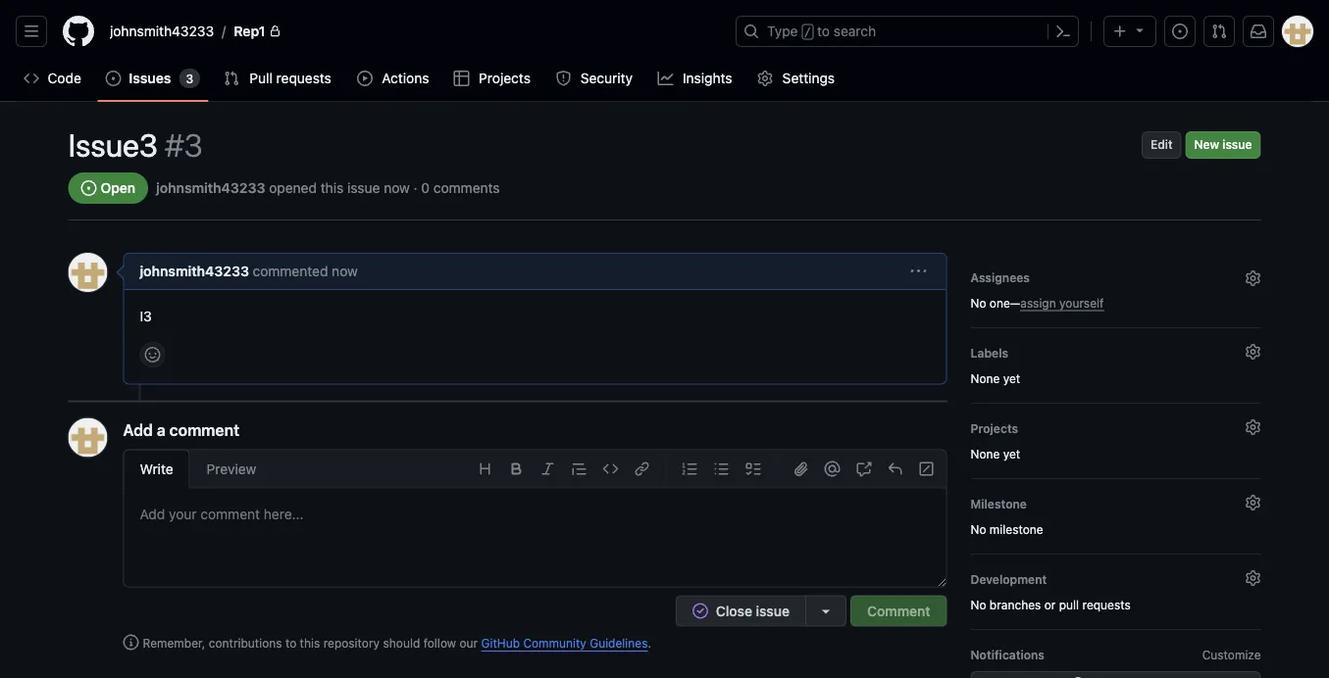 Task type: describe. For each thing, give the bounding box(es) containing it.
security link
[[548, 64, 642, 93]]

@johnsmith43233 image
[[68, 418, 107, 458]]

labels
[[971, 346, 1009, 360]]

1 horizontal spatial code image
[[603, 462, 619, 477]]

write button
[[123, 450, 190, 489]]

@johnsmith43233 image
[[68, 253, 107, 292]]

no branches or pull requests
[[971, 599, 1131, 612]]

italic image
[[540, 462, 556, 477]]

add for add a comment
[[123, 421, 153, 440]]

pull
[[250, 70, 273, 86]]

lock image
[[269, 26, 281, 37]]

preview
[[207, 462, 256, 478]]

diff ignored image
[[919, 462, 935, 477]]

opened
[[269, 180, 317, 196]]

remember, contributions to this repository should follow     our github community guidelines .
[[143, 637, 652, 651]]

#3
[[165, 127, 203, 164]]

should
[[383, 637, 420, 651]]

none for projects
[[971, 447, 1000, 461]]

milestone button
[[971, 492, 1261, 517]]

table image
[[454, 71, 470, 86]]

labels button
[[971, 340, 1261, 366]]

follow
[[424, 637, 456, 651]]

no for no milestone
[[971, 523, 987, 537]]

.
[[648, 637, 652, 651]]

mention image
[[825, 462, 840, 477]]

·
[[414, 180, 418, 196]]

gear image for no branches or pull requests
[[1246, 571, 1261, 587]]

add a comment tab list
[[123, 450, 273, 489]]

triangle down image
[[1132, 22, 1148, 38]]

community
[[523, 637, 587, 651]]

0 vertical spatial requests
[[276, 70, 331, 86]]

/ for johnsmith43233
[[222, 23, 226, 39]]

no for no one— assign yourself
[[971, 296, 987, 310]]

to for search
[[817, 23, 830, 39]]

remember,
[[143, 637, 205, 651]]

0 vertical spatial projects
[[479, 70, 531, 86]]

add or remove reactions image
[[145, 347, 160, 363]]

or
[[1045, 599, 1056, 612]]

rep1 link
[[226, 16, 289, 47]]

none yet for labels
[[971, 372, 1021, 386]]

open
[[101, 180, 135, 196]]

johnsmith43233 link for opened this issue
[[156, 180, 265, 196]]

issue for new issue
[[1223, 138, 1252, 152]]

requests inside link issues element
[[1083, 599, 1131, 612]]

one—
[[990, 296, 1021, 310]]

issue3
[[68, 127, 158, 164]]

cross reference image
[[856, 462, 872, 477]]

issue opened image
[[1172, 24, 1188, 39]]

github
[[481, 637, 520, 651]]

assign yourself button
[[1021, 294, 1104, 312]]

close issue button
[[676, 596, 806, 627]]

your
[[169, 507, 197, 523]]

plus image
[[1113, 24, 1128, 39]]

0
[[421, 180, 430, 196]]

command palette image
[[1056, 24, 1071, 39]]

bold image
[[509, 462, 524, 477]]

i3
[[140, 308, 152, 324]]

edit button
[[1142, 131, 1182, 159]]

to for this
[[285, 637, 297, 651]]

  text field inside the add a comment element
[[124, 489, 946, 587]]

1 vertical spatial now
[[332, 263, 358, 280]]

none yet for projects
[[971, 447, 1021, 461]]

info image
[[123, 635, 139, 651]]

tasklist image
[[745, 462, 761, 477]]

1 vertical spatial issue
[[347, 180, 380, 196]]

select assignees element
[[971, 265, 1261, 312]]

github community guidelines link
[[481, 637, 648, 651]]

1 vertical spatial this
[[300, 637, 320, 651]]

list unordered image
[[714, 462, 729, 477]]

heading image
[[477, 462, 493, 477]]

pull
[[1059, 599, 1079, 612]]

add your comment here...
[[140, 507, 304, 523]]

type / to search
[[767, 23, 876, 39]]



Task type: locate. For each thing, give the bounding box(es) containing it.
none yet
[[971, 372, 1021, 386], [971, 447, 1021, 461]]

issue closed image
[[693, 604, 708, 620]]

1 vertical spatial git pull request image
[[224, 71, 240, 86]]

/ inside the johnsmith43233 /
[[222, 23, 226, 39]]

issue for close issue
[[756, 603, 790, 620]]

customize
[[1203, 649, 1261, 662]]

0 vertical spatial yet
[[1003, 372, 1021, 386]]

1 vertical spatial none
[[971, 447, 1000, 461]]

1 horizontal spatial requests
[[1083, 599, 1131, 612]]

contributions
[[209, 637, 282, 651]]

0 vertical spatial johnsmith43233
[[110, 23, 214, 39]]

1 none from the top
[[971, 372, 1000, 386]]

no milestone
[[971, 523, 1044, 537]]

no for no branches or pull requests
[[971, 599, 987, 612]]

guidelines
[[590, 637, 648, 651]]

git pull request image for the right issue opened image
[[224, 71, 240, 86]]

none yet up milestone on the bottom of the page
[[971, 447, 1021, 461]]

git pull request image left the notifications image
[[1212, 24, 1227, 39]]

issue opened image left issues
[[105, 71, 121, 86]]

yet down labels
[[1003, 372, 1021, 386]]

1 vertical spatial comment
[[200, 507, 260, 523]]

0 horizontal spatial issue opened image
[[81, 181, 97, 196]]

yet
[[1003, 372, 1021, 386], [1003, 447, 1021, 461]]

projects button
[[971, 416, 1261, 442]]

1 horizontal spatial issue opened image
[[105, 71, 121, 86]]

code link
[[16, 64, 90, 93]]

0 vertical spatial comment
[[169, 421, 239, 440]]

this left repository
[[300, 637, 320, 651]]

close
[[716, 603, 753, 620]]

yet inside select projects element
[[1003, 447, 1021, 461]]

actions link
[[349, 64, 438, 93]]

0 vertical spatial add
[[123, 421, 153, 440]]

johnsmith43233 opened this issue now · 0 comments
[[156, 180, 500, 196]]

git pull request image inside pull requests link
[[224, 71, 240, 86]]

johnsmith43233 up issues
[[110, 23, 214, 39]]

issue right the new
[[1223, 138, 1252, 152]]

johnsmith43233 up i3
[[140, 263, 249, 280]]

repository
[[323, 637, 380, 651]]

new issue
[[1195, 138, 1252, 152]]

comments
[[434, 180, 500, 196]]

projects link
[[446, 64, 540, 93]]

no inside link issues element
[[971, 599, 987, 612]]

shield image
[[556, 71, 571, 86]]

/ inside type / to search
[[804, 26, 811, 39]]

settings link
[[750, 64, 844, 93]]

code image right quote image
[[603, 462, 619, 477]]

development
[[971, 573, 1047, 587]]

insights
[[683, 70, 733, 86]]

comment button
[[851, 596, 947, 627]]

2 vertical spatial issue
[[756, 603, 790, 620]]

johnsmith43233 commented now
[[140, 263, 358, 280]]

johnsmith43233
[[110, 23, 214, 39], [156, 180, 265, 196], [140, 263, 249, 280]]

1 vertical spatial requests
[[1083, 599, 1131, 612]]

no inside the select assignees element
[[971, 296, 987, 310]]

issue
[[1223, 138, 1252, 152], [347, 180, 380, 196], [756, 603, 790, 620]]

none yet inside select projects element
[[971, 447, 1021, 461]]

actions
[[382, 70, 429, 86]]

add a comment
[[123, 421, 239, 440]]

2 vertical spatial johnsmith43233
[[140, 263, 249, 280]]

list
[[102, 16, 724, 47]]

gear image inside settings link
[[758, 71, 773, 86]]

preview button
[[190, 450, 273, 489]]

2 none from the top
[[971, 447, 1000, 461]]

now link
[[332, 263, 358, 280]]

yet for projects
[[1003, 447, 1021, 461]]

2 vertical spatial no
[[971, 599, 987, 612]]

requests down development popup button
[[1083, 599, 1131, 612]]

notifications
[[971, 649, 1045, 662]]

yet up milestone on the bottom of the page
[[1003, 447, 1021, 461]]

/
[[222, 23, 226, 39], [804, 26, 811, 39]]

git pull request image left pull
[[224, 71, 240, 86]]

1 horizontal spatial projects
[[971, 422, 1019, 436]]

1 vertical spatial projects
[[971, 422, 1019, 436]]

no inside select milestones element
[[971, 523, 987, 537]]

add or remove reactions element
[[140, 342, 165, 368]]

yet for labels
[[1003, 372, 1021, 386]]

comment
[[867, 603, 931, 620]]

johnsmith43233 inside the johnsmith43233 /
[[110, 23, 214, 39]]

none up milestone on the bottom of the page
[[971, 447, 1000, 461]]

rep1
[[234, 23, 266, 39]]

1 vertical spatial johnsmith43233 link
[[156, 180, 265, 196]]

johnsmith43233 link up issues
[[102, 16, 222, 47]]

type
[[767, 23, 798, 39]]

projects right table icon
[[479, 70, 531, 86]]

2 none yet from the top
[[971, 447, 1021, 461]]

0 horizontal spatial requests
[[276, 70, 331, 86]]

development button
[[971, 567, 1261, 593]]

issue opened image left open
[[81, 181, 97, 196]]

1 horizontal spatial issue
[[756, 603, 790, 620]]

to right contributions
[[285, 637, 297, 651]]

johnsmith43233 for johnsmith43233 opened this issue now · 0 comments
[[156, 180, 265, 196]]

1 horizontal spatial now
[[384, 180, 410, 196]]

issue inside the new issue link
[[1223, 138, 1252, 152]]

code image
[[24, 71, 39, 86], [603, 462, 619, 477]]

none inside select projects element
[[971, 447, 1000, 461]]

johnsmith43233 link
[[102, 16, 222, 47], [156, 180, 265, 196], [140, 263, 249, 280]]

none for labels
[[971, 372, 1000, 386]]

list containing johnsmith43233 /
[[102, 16, 724, 47]]

to left search
[[817, 23, 830, 39]]

0 horizontal spatial code image
[[24, 71, 39, 86]]

comment for a
[[169, 421, 239, 440]]

this right opened
[[321, 180, 344, 196]]

no left one—
[[971, 296, 987, 310]]

1 vertical spatial johnsmith43233
[[156, 180, 265, 196]]

edit
[[1151, 138, 1173, 152]]

2 yet from the top
[[1003, 447, 1021, 461]]

issue left the ·
[[347, 180, 380, 196]]

add for add your comment here...
[[140, 507, 165, 523]]

0 horizontal spatial /
[[222, 23, 226, 39]]

gear image inside development popup button
[[1246, 571, 1261, 587]]

0 horizontal spatial projects
[[479, 70, 531, 86]]

commented
[[253, 263, 328, 280]]

johnsmith43233 for johnsmith43233 commented now
[[140, 263, 249, 280]]

1 vertical spatial no
[[971, 523, 987, 537]]

comment up add a comment tab list
[[169, 421, 239, 440]]

gear image
[[758, 71, 773, 86], [1246, 271, 1261, 287], [1246, 344, 1261, 360], [1246, 495, 1261, 511], [1246, 571, 1261, 587]]

now left the ·
[[384, 180, 410, 196]]

2 horizontal spatial issue
[[1223, 138, 1252, 152]]

code image inside code link
[[24, 71, 39, 86]]

add left the 'a'
[[123, 421, 153, 440]]

0 vertical spatial to
[[817, 23, 830, 39]]

homepage image
[[63, 16, 94, 47]]

johnsmith43233 /
[[110, 23, 226, 39]]

issues
[[129, 70, 171, 86]]

1 vertical spatial code image
[[603, 462, 619, 477]]

  text field
[[124, 489, 946, 587]]

none yet down labels
[[971, 372, 1021, 386]]

johnsmith43233 link for commented
[[140, 263, 249, 280]]

select milestones element
[[971, 492, 1261, 539]]

notifications image
[[1251, 24, 1267, 39]]

link image
[[634, 462, 650, 477]]

0 vertical spatial none
[[971, 372, 1000, 386]]

issue right close
[[756, 603, 790, 620]]

1 none yet from the top
[[971, 372, 1021, 386]]

requests right pull
[[276, 70, 331, 86]]

1 no from the top
[[971, 296, 987, 310]]

0 vertical spatial this
[[321, 180, 344, 196]]

1 horizontal spatial git pull request image
[[1212, 24, 1227, 39]]

1 vertical spatial none yet
[[971, 447, 1021, 461]]

now right the commented
[[332, 263, 358, 280]]

pull requests link
[[216, 64, 341, 93]]

add left your
[[140, 507, 165, 523]]

comment for your
[[200, 507, 260, 523]]

johnsmith43233 for johnsmith43233 /
[[110, 23, 214, 39]]

insights link
[[650, 64, 742, 93]]

0 vertical spatial no
[[971, 296, 987, 310]]

projects inside popup button
[[971, 422, 1019, 436]]

play image
[[357, 71, 373, 86]]

1 vertical spatial issue opened image
[[81, 181, 97, 196]]

a
[[157, 421, 166, 440]]

this
[[321, 180, 344, 196], [300, 637, 320, 651]]

/ left rep1
[[222, 23, 226, 39]]

3 no from the top
[[971, 599, 987, 612]]

yourself
[[1060, 296, 1104, 310]]

milestone
[[990, 523, 1044, 537]]

add
[[123, 421, 153, 440], [140, 507, 165, 523]]

gear image for no one—
[[1246, 271, 1261, 287]]

comment down preview
[[200, 507, 260, 523]]

assignees
[[971, 271, 1030, 285]]

no
[[971, 296, 987, 310], [971, 523, 987, 537], [971, 599, 987, 612]]

add a comment element
[[123, 418, 947, 627]]

projects up milestone on the bottom of the page
[[971, 422, 1019, 436]]

0 vertical spatial issue
[[1223, 138, 1252, 152]]

reply image
[[887, 462, 903, 477]]

2 no from the top
[[971, 523, 987, 537]]

comment
[[169, 421, 239, 440], [200, 507, 260, 523]]

link issues element
[[971, 567, 1261, 614]]

0 vertical spatial issue opened image
[[105, 71, 121, 86]]

quote image
[[572, 462, 587, 477]]

here...
[[264, 507, 304, 523]]

3
[[186, 72, 193, 85]]

close issue
[[716, 603, 790, 620]]

assignees button
[[971, 265, 1261, 290]]

pull requests
[[250, 70, 331, 86]]

graph image
[[658, 71, 674, 86]]

code image left the code
[[24, 71, 39, 86]]

0 vertical spatial code image
[[24, 71, 39, 86]]

0 vertical spatial none yet
[[971, 372, 1021, 386]]

1 yet from the top
[[1003, 372, 1021, 386]]

no left branches
[[971, 599, 987, 612]]

git pull request image for issue opened icon
[[1212, 24, 1227, 39]]

2 vertical spatial johnsmith43233 link
[[140, 263, 249, 280]]

0 vertical spatial johnsmith43233 link
[[102, 16, 222, 47]]

gear image for none yet
[[1246, 344, 1261, 360]]

/ for type
[[804, 26, 811, 39]]

branches
[[990, 599, 1041, 612]]

code
[[48, 70, 81, 86]]

new issue link
[[1186, 131, 1261, 159]]

issue opened image
[[105, 71, 121, 86], [81, 181, 97, 196]]

1 horizontal spatial /
[[804, 26, 811, 39]]

new
[[1195, 138, 1220, 152]]

show options image
[[911, 264, 927, 280]]

0 horizontal spatial issue
[[347, 180, 380, 196]]

git pull request image
[[1212, 24, 1227, 39], [224, 71, 240, 86]]

issue inside close issue button
[[756, 603, 790, 620]]

no down milestone on the bottom of the page
[[971, 523, 987, 537]]

0 horizontal spatial to
[[285, 637, 297, 651]]

0 horizontal spatial now
[[332, 263, 358, 280]]

gear image
[[1246, 420, 1261, 436]]

security
[[581, 70, 633, 86]]

1 vertical spatial add
[[140, 507, 165, 523]]

0 horizontal spatial git pull request image
[[224, 71, 240, 86]]

1 vertical spatial to
[[285, 637, 297, 651]]

0 vertical spatial git pull request image
[[1212, 24, 1227, 39]]

johnsmith43233 link up i3
[[140, 263, 249, 280]]

johnsmith43233 down #3
[[156, 180, 265, 196]]

no one— assign yourself
[[971, 296, 1104, 310]]

assign
[[1021, 296, 1056, 310]]

search
[[834, 23, 876, 39]]

1 vertical spatial yet
[[1003, 447, 1021, 461]]

gear image inside milestone popup button
[[1246, 495, 1261, 511]]

gear image inside 'assignees' "popup button"
[[1246, 271, 1261, 287]]

none
[[971, 372, 1000, 386], [971, 447, 1000, 461]]

none down labels
[[971, 372, 1000, 386]]

list ordered image
[[682, 462, 698, 477]]

1 horizontal spatial to
[[817, 23, 830, 39]]

issue3 #3
[[68, 127, 203, 164]]

0 vertical spatial now
[[384, 180, 410, 196]]

johnsmith43233 link down #3
[[156, 180, 265, 196]]

write
[[140, 462, 173, 478]]

/ right type
[[804, 26, 811, 39]]

settings
[[783, 70, 835, 86]]

select projects element
[[971, 416, 1261, 463]]

projects
[[479, 70, 531, 86], [971, 422, 1019, 436]]

our
[[460, 637, 478, 651]]

gear image inside labels popup button
[[1246, 344, 1261, 360]]

to
[[817, 23, 830, 39], [285, 637, 297, 651]]

requests
[[276, 70, 331, 86], [1083, 599, 1131, 612]]

paperclip image
[[793, 462, 809, 477]]

milestone
[[971, 497, 1027, 511]]



Task type: vqa. For each thing, say whether or not it's contained in the screenshot.


